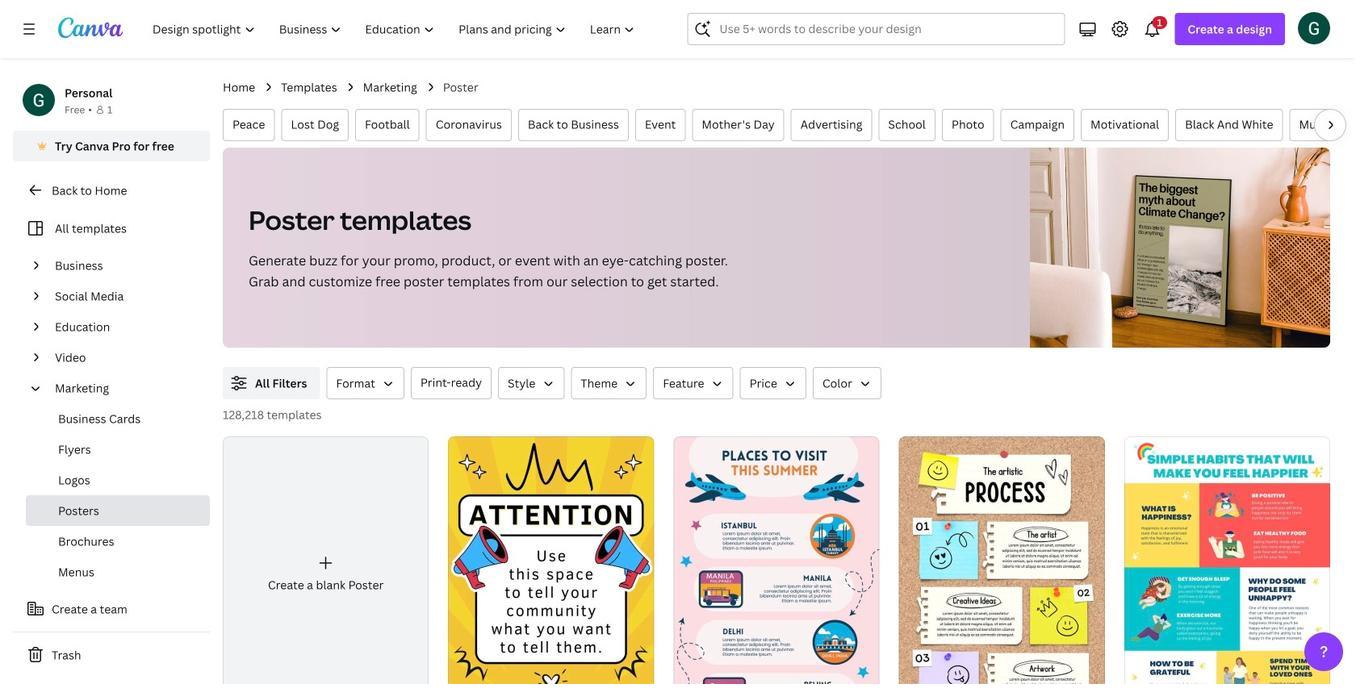 Task type: locate. For each thing, give the bounding box(es) containing it.
brown and yellow doodle the artistic process poster image
[[899, 437, 1105, 685]]

None search field
[[687, 13, 1065, 45]]

greg robinson image
[[1298, 12, 1330, 44]]

top level navigation element
[[142, 13, 649, 45]]



Task type: vqa. For each thing, say whether or not it's contained in the screenshot.
Blue White Playful Illustration Lifestyle Poster image
yes



Task type: describe. For each thing, give the bounding box(es) containing it.
yellow illustrative attention poster image
[[448, 437, 654, 685]]

Search search field
[[720, 14, 1055, 44]]

blue white playful illustration lifestyle poster image
[[1124, 437, 1330, 685]]

colorful illustrative summer travel infographic poster image
[[674, 437, 880, 685]]

create a blank poster element
[[223, 437, 429, 685]]



